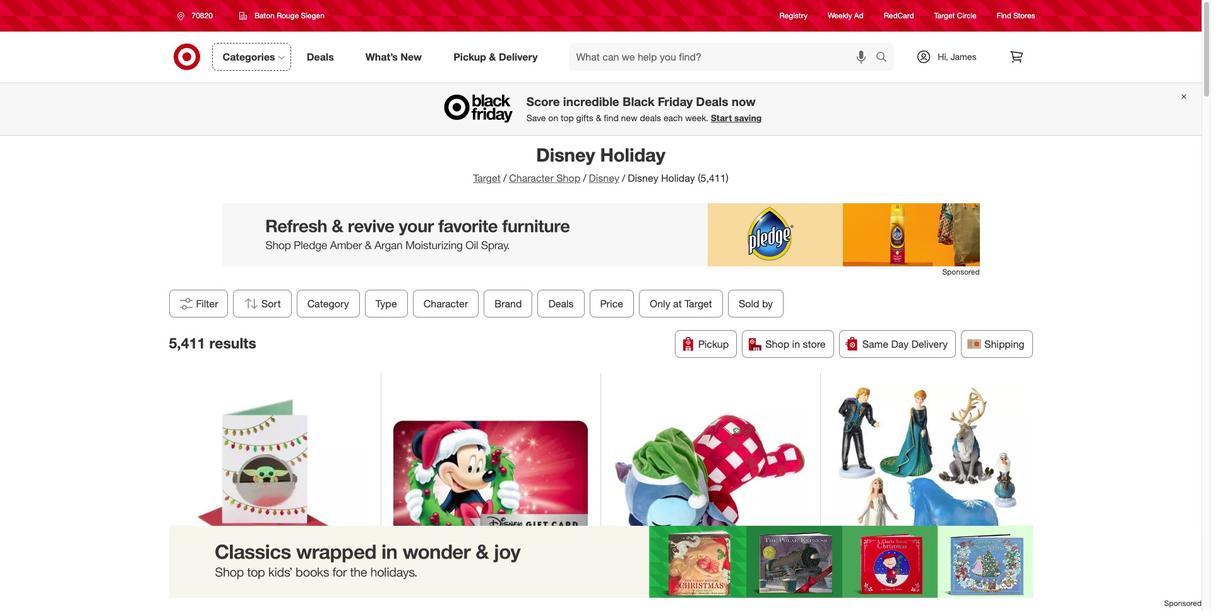Task type: vqa. For each thing, say whether or not it's contained in the screenshot.
"Day"
yes



Task type: locate. For each thing, give the bounding box(es) containing it.
top
[[561, 113, 574, 123]]

card up star
[[226, 588, 249, 601]]

disney frozen - disney store image
[[833, 386, 1029, 581], [833, 386, 1029, 581]]

registry
[[780, 11, 808, 20]]

only
[[650, 298, 671, 310]]

target inside disney holiday target / character shop / disney / disney holiday (5,411)
[[473, 172, 501, 184]]

category button
[[297, 290, 360, 318]]

disney lilo & stitch christmas kids' cuddleez pillow image
[[614, 386, 808, 580], [614, 386, 808, 580]]

weekly
[[828, 11, 853, 20]]

deals down siegen
[[307, 50, 334, 63]]

stores
[[1014, 11, 1036, 20]]

redcard
[[884, 11, 915, 20]]

1 vertical spatial &
[[596, 113, 602, 123]]

sold by
[[739, 298, 773, 310]]

cuddleez
[[640, 603, 685, 612]]

-
[[904, 589, 908, 601], [276, 603, 280, 612]]

5,411 results
[[169, 334, 256, 352]]

/ left disney link
[[583, 172, 587, 184]]

store
[[946, 589, 972, 601]]

deals for deals 'button'
[[548, 298, 574, 310]]

delivery for pickup & delivery
[[499, 50, 538, 63]]

0 vertical spatial shop
[[557, 172, 581, 184]]

1 card from the left
[[226, 588, 249, 601]]

holiday
[[601, 143, 666, 166], [662, 172, 695, 184]]

target circle
[[935, 11, 977, 20]]

delivery for same day delivery
[[912, 338, 948, 351]]

target right at
[[685, 298, 712, 310]]

delivery right day
[[912, 338, 948, 351]]

pickup inside pickup & delivery link
[[454, 50, 487, 63]]

on
[[549, 113, 559, 123]]

delivery up score
[[499, 50, 538, 63]]

find
[[604, 113, 619, 123]]

sponsored
[[943, 267, 980, 277], [1165, 599, 1202, 608]]

0 vertical spatial sponsored
[[943, 267, 980, 277]]

delivery)
[[508, 588, 550, 601]]

categories link
[[212, 43, 291, 71]]

1 vertical spatial pickup
[[699, 338, 729, 351]]

target left the circle
[[935, 11, 956, 20]]

wars
[[249, 603, 273, 612]]

2 horizontal spatial &
[[669, 588, 676, 601]]

pickup right new
[[454, 50, 487, 63]]

holiday left (5,411)
[[662, 172, 695, 184]]

deals left price button
[[548, 298, 574, 310]]

1 horizontal spatial sponsored
[[1165, 599, 1202, 608]]

0 horizontal spatial -
[[276, 603, 280, 612]]

1 vertical spatial shop
[[766, 338, 790, 351]]

2 horizontal spatial deals
[[696, 94, 729, 109]]

advertisement region down disney link
[[222, 203, 980, 267]]

character right target link
[[509, 172, 554, 184]]

disney lilo & stitch christmas kids' cuddleez pillow
[[614, 588, 759, 612]]

0 horizontal spatial shop
[[557, 172, 581, 184]]

2 vertical spatial &
[[669, 588, 676, 601]]

target link
[[473, 172, 501, 184]]

disney inside the disney lilo & stitch christmas kids' cuddleez pillow
[[614, 588, 646, 601]]

disney
[[537, 143, 596, 166], [589, 172, 620, 184], [628, 172, 659, 184], [394, 588, 426, 601], [614, 588, 646, 601], [833, 589, 866, 601], [911, 589, 943, 601]]

- down "beautiful"
[[276, 603, 280, 612]]

pickup
[[454, 50, 487, 63], [699, 338, 729, 351]]

0 horizontal spatial /
[[503, 172, 507, 184]]

christmas
[[174, 588, 223, 601], [709, 588, 759, 601], [174, 603, 223, 612]]

gift
[[429, 588, 446, 601]]

disney gift card (email delivery) image
[[394, 386, 588, 580]]

0 horizontal spatial delivery
[[499, 50, 538, 63]]

weekly ad link
[[828, 10, 864, 21]]

disney link
[[589, 172, 620, 184]]

character right type
[[424, 298, 468, 310]]

- right frozen
[[904, 589, 908, 601]]

gifts
[[577, 113, 594, 123]]

category
[[307, 298, 349, 310]]

/ right disney link
[[622, 172, 626, 184]]

70820 button
[[169, 4, 226, 27]]

disney left frozen
[[833, 589, 866, 601]]

holiday up disney link
[[601, 143, 666, 166]]

card inside "link"
[[449, 588, 472, 601]]

0 vertical spatial advertisement region
[[222, 203, 980, 267]]

0 vertical spatial deals
[[307, 50, 334, 63]]

1 vertical spatial advertisement region
[[0, 526, 1202, 598]]

& inside the disney lilo & stitch christmas kids' cuddleez pillow
[[669, 588, 676, 601]]

target left character shop 'link'
[[473, 172, 501, 184]]

1 vertical spatial delivery
[[912, 338, 948, 351]]

deals inside 'button'
[[548, 298, 574, 310]]

1 vertical spatial -
[[276, 603, 280, 612]]

disney left gift
[[394, 588, 426, 601]]

deals button
[[538, 290, 585, 318]]

new
[[401, 50, 422, 63]]

registry link
[[780, 10, 808, 21]]

card
[[226, 588, 249, 601], [449, 588, 472, 601]]

advertisement region up kids'
[[0, 526, 1202, 598]]

kids'
[[614, 603, 638, 612]]

shop left disney link
[[557, 172, 581, 184]]

0 vertical spatial character
[[509, 172, 554, 184]]

1 vertical spatial holiday
[[662, 172, 695, 184]]

0 vertical spatial target
[[935, 11, 956, 20]]

advertisement region
[[222, 203, 980, 267], [0, 526, 1202, 598]]

1 vertical spatial sponsored
[[1165, 599, 1202, 608]]

2 horizontal spatial target
[[935, 11, 956, 20]]

pickup for pickup
[[699, 338, 729, 351]]

character inside button
[[424, 298, 468, 310]]

card right gift
[[449, 588, 472, 601]]

delivery inside 'button'
[[912, 338, 948, 351]]

1 horizontal spatial pickup
[[699, 338, 729, 351]]

1 horizontal spatial card
[[449, 588, 472, 601]]

categories
[[223, 50, 275, 63]]

/ right target link
[[503, 172, 507, 184]]

0 vertical spatial holiday
[[601, 143, 666, 166]]

0 horizontal spatial card
[[226, 588, 249, 601]]

1 horizontal spatial shop
[[766, 338, 790, 351]]

same day delivery button
[[839, 330, 957, 358]]

sold
[[739, 298, 760, 310]]

character button
[[413, 290, 479, 318]]

1 vertical spatial character
[[424, 298, 468, 310]]

0 horizontal spatial pickup
[[454, 50, 487, 63]]

2 vertical spatial deals
[[548, 298, 574, 310]]

disney right character shop 'link'
[[589, 172, 620, 184]]

&
[[489, 50, 496, 63], [596, 113, 602, 123], [669, 588, 676, 601]]

1 vertical spatial deals
[[696, 94, 729, 109]]

in
[[793, 338, 801, 351]]

3 / from the left
[[622, 172, 626, 184]]

1 horizontal spatial character
[[509, 172, 554, 184]]

0 horizontal spatial character
[[424, 298, 468, 310]]

target for at
[[685, 298, 712, 310]]

0 horizontal spatial sponsored
[[943, 267, 980, 277]]

disney inside "link"
[[394, 588, 426, 601]]

2 vertical spatial target
[[685, 298, 712, 310]]

pickup down only at target
[[699, 338, 729, 351]]

0 vertical spatial pickup
[[454, 50, 487, 63]]

2 card from the left
[[449, 588, 472, 601]]

1 horizontal spatial deals
[[548, 298, 574, 310]]

0 horizontal spatial deals
[[307, 50, 334, 63]]

lilo
[[649, 588, 666, 601]]

2 horizontal spatial /
[[622, 172, 626, 184]]

new
[[621, 113, 638, 123]]

shop
[[557, 172, 581, 184], [766, 338, 790, 351]]

shop left in
[[766, 338, 790, 351]]

incredible
[[563, 94, 620, 109]]

frozen
[[869, 589, 901, 601]]

deals for deals link in the top left of the page
[[307, 50, 334, 63]]

1 vertical spatial target
[[473, 172, 501, 184]]

price button
[[590, 290, 634, 318]]

pickup for pickup & delivery
[[454, 50, 487, 63]]

shop inside disney holiday target / character shop / disney / disney holiday (5,411)
[[557, 172, 581, 184]]

at
[[673, 298, 682, 310]]

james
[[951, 51, 977, 62]]

character shop link
[[509, 172, 581, 184]]

1 horizontal spatial -
[[904, 589, 908, 601]]

1 horizontal spatial &
[[596, 113, 602, 123]]

70820
[[192, 11, 213, 20]]

hi,
[[938, 51, 949, 62]]

0 horizontal spatial &
[[489, 50, 496, 63]]

sold by button
[[728, 290, 784, 318]]

deals up start
[[696, 94, 729, 109]]

delivery
[[499, 50, 538, 63], [912, 338, 948, 351]]

1 horizontal spatial /
[[583, 172, 587, 184]]

target inside only at target button
[[685, 298, 712, 310]]

0 horizontal spatial target
[[473, 172, 501, 184]]

shop inside button
[[766, 338, 790, 351]]

friday
[[658, 94, 693, 109]]

disney up kids'
[[614, 588, 646, 601]]

pickup inside pickup button
[[699, 338, 729, 351]]

1 horizontal spatial target
[[685, 298, 712, 310]]

0 vertical spatial delivery
[[499, 50, 538, 63]]

target for holiday
[[473, 172, 501, 184]]

sort
[[261, 298, 281, 310]]

score
[[527, 94, 560, 109]]

disney left store
[[911, 589, 943, 601]]

1 horizontal spatial delivery
[[912, 338, 948, 351]]

pickup & delivery
[[454, 50, 538, 63]]

christmas card beautiful christmas star wars - papyrus image
[[174, 386, 368, 580], [174, 386, 368, 580]]

1 / from the left
[[503, 172, 507, 184]]

price
[[600, 298, 623, 310]]

target
[[935, 11, 956, 20], [473, 172, 501, 184], [685, 298, 712, 310]]

black
[[623, 94, 655, 109]]



Task type: describe. For each thing, give the bounding box(es) containing it.
each
[[664, 113, 683, 123]]

card inside christmas card beautiful christmas star wars - papyrus
[[226, 588, 249, 601]]

disney holiday target / character shop / disney / disney holiday (5,411)
[[473, 143, 729, 184]]

find stores link
[[997, 10, 1036, 21]]

pickup button
[[675, 330, 737, 358]]

character inside disney holiday target / character shop / disney / disney holiday (5,411)
[[509, 172, 554, 184]]

disney up character shop 'link'
[[537, 143, 596, 166]]

0 vertical spatial &
[[489, 50, 496, 63]]

christmas inside the disney lilo & stitch christmas kids' cuddleez pillow
[[709, 588, 759, 601]]

beautiful
[[252, 588, 295, 601]]

baton rouge siegen button
[[231, 4, 333, 27]]

find
[[997, 11, 1012, 20]]

saving
[[735, 113, 762, 123]]

day
[[892, 338, 909, 351]]

find stores
[[997, 11, 1036, 20]]

type
[[376, 298, 397, 310]]

christmas card beautiful christmas star wars - papyrus link
[[174, 588, 339, 612]]

target circle link
[[935, 10, 977, 21]]

weekly ad
[[828, 11, 864, 20]]

disney right disney link
[[628, 172, 659, 184]]

christmas card beautiful christmas star wars - papyrus
[[174, 588, 330, 612]]

same day delivery
[[863, 338, 948, 351]]

shop in store button
[[743, 330, 834, 358]]

hi, james
[[938, 51, 977, 62]]

disney gift card (email delivery) link
[[394, 588, 550, 602]]

deals
[[640, 113, 662, 123]]

pickup & delivery link
[[443, 43, 554, 71]]

disney frozen - disney store
[[833, 589, 972, 601]]

brand button
[[484, 290, 533, 318]]

baton rouge siegen
[[255, 11, 325, 20]]

& inside score incredible black friday deals now save on top gifts & find new deals each week. start saving
[[596, 113, 602, 123]]

pillow
[[688, 603, 717, 612]]

filter
[[196, 298, 218, 310]]

ad
[[855, 11, 864, 20]]

siegen
[[301, 11, 325, 20]]

store
[[803, 338, 826, 351]]

search button
[[871, 43, 901, 73]]

shipping
[[985, 338, 1025, 351]]

5,411
[[169, 334, 205, 352]]

what's new link
[[355, 43, 438, 71]]

What can we help you find? suggestions appear below search field
[[569, 43, 880, 71]]

deals link
[[296, 43, 350, 71]]

start
[[711, 113, 732, 123]]

search
[[871, 52, 901, 64]]

disney gift card (email delivery)
[[394, 588, 550, 601]]

redcard link
[[884, 10, 915, 21]]

(email
[[475, 588, 505, 601]]

sort button
[[233, 290, 291, 318]]

star
[[226, 603, 246, 612]]

target inside target circle link
[[935, 11, 956, 20]]

disney lilo & stitch christmas kids' cuddleez pillow link
[[614, 588, 778, 612]]

2 / from the left
[[583, 172, 587, 184]]

0 vertical spatial -
[[904, 589, 908, 601]]

save
[[527, 113, 546, 123]]

brand
[[495, 298, 522, 310]]

week.
[[686, 113, 709, 123]]

deals inside score incredible black friday deals now save on top gifts & find new deals each week. start saving
[[696, 94, 729, 109]]

- inside christmas card beautiful christmas star wars - papyrus
[[276, 603, 280, 612]]

shop in store
[[766, 338, 826, 351]]

only at target
[[650, 298, 712, 310]]

filter button
[[169, 290, 228, 318]]

papyrus
[[283, 603, 330, 612]]

baton
[[255, 11, 275, 20]]

by
[[762, 298, 773, 310]]

same
[[863, 338, 889, 351]]

rouge
[[277, 11, 299, 20]]

what's
[[366, 50, 398, 63]]

stitch
[[679, 588, 707, 601]]

score incredible black friday deals now save on top gifts & find new deals each week. start saving
[[527, 94, 762, 123]]

results
[[209, 334, 256, 352]]

(5,411)
[[698, 172, 729, 184]]

only at target button
[[639, 290, 723, 318]]

shipping button
[[962, 330, 1033, 358]]

now
[[732, 94, 756, 109]]

what's new
[[366, 50, 422, 63]]



